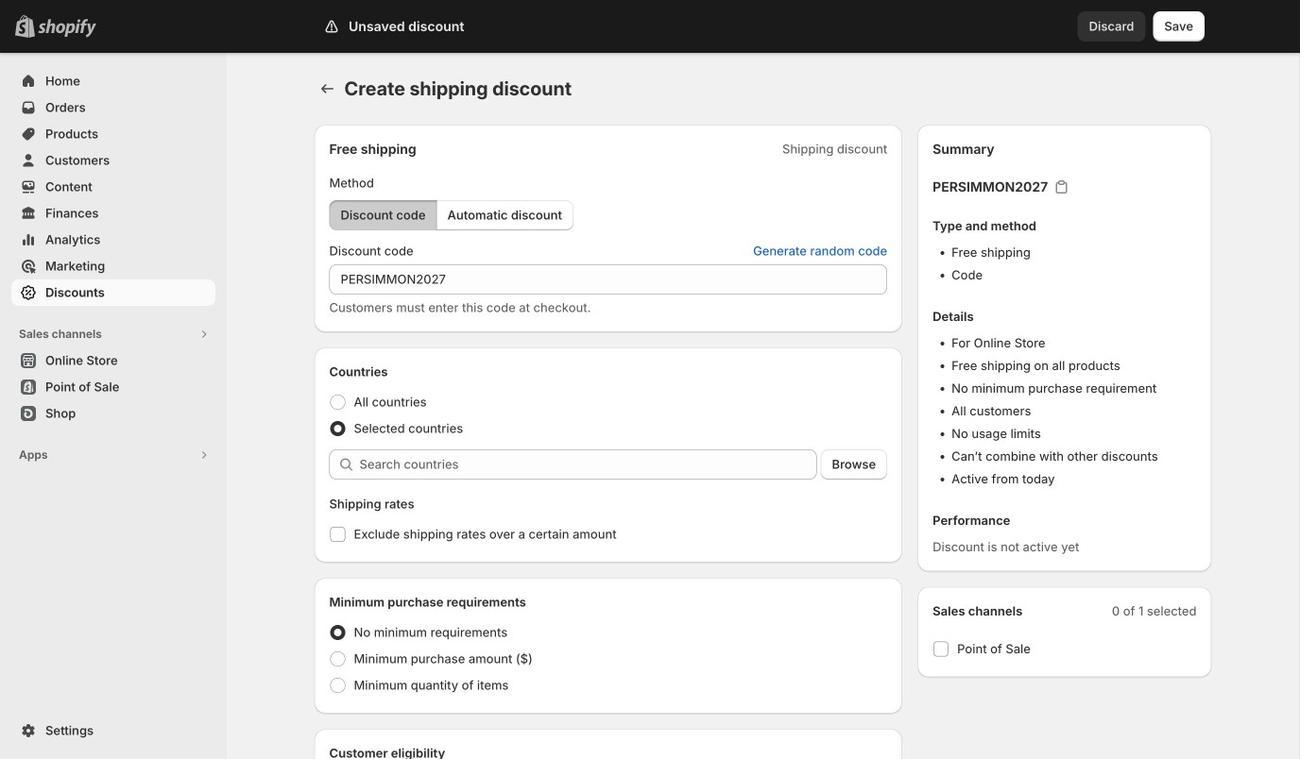 Task type: vqa. For each thing, say whether or not it's contained in the screenshot.
To create a segment, choose a template or apply a filter. text field
no



Task type: describe. For each thing, give the bounding box(es) containing it.
shopify image
[[38, 19, 96, 38]]



Task type: locate. For each thing, give the bounding box(es) containing it.
None text field
[[329, 265, 888, 295]]

Search countries text field
[[360, 450, 817, 480]]



